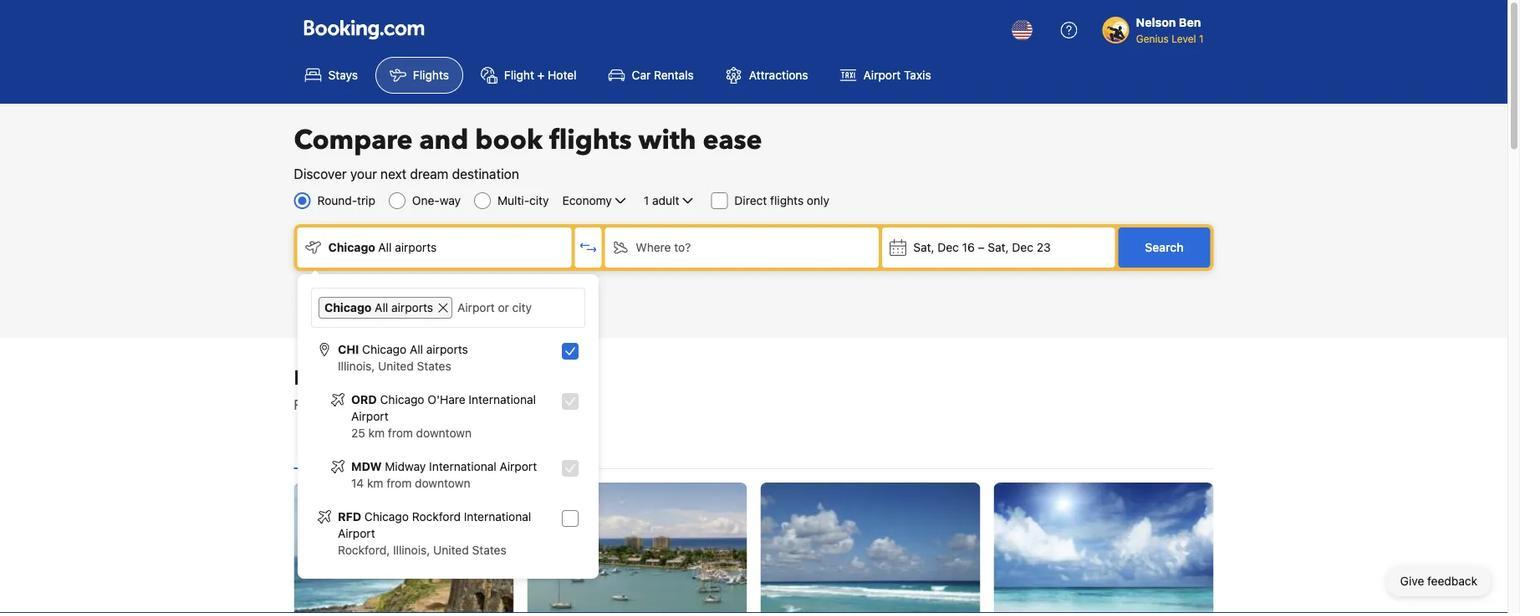 Task type: describe. For each thing, give the bounding box(es) containing it.
book
[[475, 122, 543, 159]]

direct
[[735, 194, 767, 207]]

1 inside popup button
[[644, 194, 649, 207]]

hotel
[[548, 68, 577, 82]]

chicago inside chicago o'hare international airport
[[380, 393, 425, 407]]

25 km from downtown
[[351, 426, 472, 440]]

and inside "popular flights near you find deals on domestic and international flights"
[[437, 397, 460, 413]]

chicago o'hare international airport
[[351, 393, 536, 423]]

economy
[[563, 194, 612, 207]]

chi
[[338, 343, 359, 356]]

way
[[440, 194, 461, 207]]

one-way
[[412, 194, 461, 207]]

city
[[530, 194, 549, 207]]

and inside the compare and book flights with ease discover your next dream destination
[[420, 122, 469, 159]]

compare
[[294, 122, 413, 159]]

flights right international
[[542, 397, 580, 413]]

airport for chicago rockford international airport
[[338, 527, 375, 540]]

popular flights near you find deals on domestic and international flights
[[294, 364, 580, 413]]

you
[[490, 364, 526, 392]]

feedback
[[1428, 574, 1478, 588]]

international for rockford
[[464, 510, 531, 524]]

sat, dec 16 – sat, dec 23 button
[[883, 228, 1116, 268]]

1 vertical spatial chicago all airports
[[325, 301, 433, 315]]

0 vertical spatial from
[[388, 426, 413, 440]]

search button
[[1119, 228, 1211, 268]]

press enter to select airport, and then press spacebar to add another airport element
[[311, 335, 586, 566]]

airport taxis
[[864, 68, 932, 82]]

car rentals
[[632, 68, 694, 82]]

airport for chicago o'hare international airport
[[351, 409, 389, 423]]

flights link
[[376, 57, 463, 94]]

1 horizontal spatial united
[[433, 543, 469, 557]]

–
[[978, 241, 985, 254]]

where
[[636, 241, 671, 254]]

international
[[464, 397, 539, 413]]

1 adult
[[644, 194, 680, 207]]

ben
[[1179, 15, 1202, 29]]

direct flights only
[[735, 194, 830, 207]]

flights left only
[[771, 194, 804, 207]]

compare and book flights with ease discover your next dream destination
[[294, 122, 763, 182]]

where to?
[[636, 241, 691, 254]]

give
[[1401, 574, 1425, 588]]

next
[[381, 166, 407, 182]]

1 vertical spatial illinois,
[[393, 543, 430, 557]]

rfd
[[338, 510, 361, 524]]

25
[[351, 426, 365, 440]]

only
[[807, 194, 830, 207]]

flights
[[413, 68, 449, 82]]

chi chicago all airports illinois, united states
[[338, 343, 468, 373]]

mdw midway international airport 14 km from downtown
[[351, 460, 537, 490]]

car rentals link
[[594, 57, 708, 94]]

genius
[[1137, 33, 1169, 44]]

attractions link
[[712, 57, 823, 94]]

charlotte to cancún image
[[761, 483, 981, 613]]

give feedback
[[1401, 574, 1478, 588]]

car
[[632, 68, 651, 82]]

your
[[350, 166, 377, 182]]

1 sat, from the left
[[914, 241, 935, 254]]

+
[[538, 68, 545, 82]]

where to? button
[[605, 228, 879, 268]]

flight
[[504, 68, 534, 82]]

with
[[639, 122, 696, 159]]

flight + hotel link
[[467, 57, 591, 94]]

chicago inside the chi chicago all airports illinois, united states
[[362, 343, 407, 356]]

all inside the chi chicago all airports illinois, united states
[[410, 343, 423, 356]]

0 vertical spatial all
[[378, 241, 392, 254]]

domestic
[[378, 397, 434, 413]]

14
[[351, 476, 364, 490]]

give feedback button
[[1388, 566, 1492, 596]]

0 vertical spatial downtown
[[416, 426, 472, 440]]

0 vertical spatial chicago all airports
[[328, 241, 437, 254]]

downtown inside mdw midway international airport 14 km from downtown
[[415, 476, 471, 490]]

one-
[[412, 194, 440, 207]]

near
[[441, 364, 485, 392]]

international inside button
[[307, 440, 375, 453]]

16
[[963, 241, 975, 254]]

round-
[[317, 194, 357, 207]]



Task type: locate. For each thing, give the bounding box(es) containing it.
rentals
[[654, 68, 694, 82]]

international for o'hare
[[469, 393, 536, 407]]

Airport or city text field
[[456, 297, 578, 319]]

downtown up rockford
[[415, 476, 471, 490]]

airports up near
[[426, 343, 468, 356]]

tab list containing international
[[294, 425, 1214, 470]]

and
[[420, 122, 469, 159], [437, 397, 460, 413]]

sat, left 16
[[914, 241, 935, 254]]

international down you
[[469, 393, 536, 407]]

sat, dec 16 – sat, dec 23
[[914, 241, 1051, 254]]

search
[[1146, 241, 1184, 254]]

from inside mdw midway international airport 14 km from downtown
[[387, 476, 412, 490]]

airport down rfd
[[338, 527, 375, 540]]

km inside mdw midway international airport 14 km from downtown
[[367, 476, 384, 490]]

booking.com logo image
[[304, 20, 425, 40], [304, 20, 425, 40]]

km
[[369, 426, 385, 440], [367, 476, 384, 490]]

sat, right –
[[988, 241, 1009, 254]]

discover
[[294, 166, 347, 182]]

destination
[[452, 166, 519, 182]]

dream
[[410, 166, 449, 182]]

chicago all airports up chi
[[325, 301, 433, 315]]

mdw
[[351, 460, 382, 473]]

international down domestic
[[429, 460, 497, 473]]

sat,
[[914, 241, 935, 254], [988, 241, 1009, 254]]

1 horizontal spatial sat,
[[988, 241, 1009, 254]]

flight + hotel
[[504, 68, 577, 82]]

airport down ord
[[351, 409, 389, 423]]

nelson
[[1137, 15, 1177, 29]]

from down midway
[[387, 476, 412, 490]]

illinois, inside the chi chicago all airports illinois, united states
[[338, 359, 375, 373]]

flights up economy
[[550, 122, 632, 159]]

chicago right rfd
[[365, 510, 409, 524]]

o'hare
[[428, 393, 466, 407]]

on
[[359, 397, 375, 413]]

multi-city
[[498, 194, 549, 207]]

1 left adult
[[644, 194, 649, 207]]

midway
[[385, 460, 426, 473]]

airports inside the chi chicago all airports illinois, united states
[[426, 343, 468, 356]]

trip
[[357, 194, 376, 207]]

stays link
[[291, 57, 372, 94]]

states inside the chi chicago all airports illinois, united states
[[417, 359, 451, 373]]

airport left taxis on the top
[[864, 68, 901, 82]]

0 vertical spatial states
[[417, 359, 451, 373]]

1 vertical spatial states
[[472, 543, 507, 557]]

find
[[294, 397, 320, 413]]

1 dec from the left
[[938, 241, 959, 254]]

states down chicago rockford international airport
[[472, 543, 507, 557]]

level
[[1172, 33, 1197, 44]]

airport
[[864, 68, 901, 82], [351, 409, 389, 423], [500, 460, 537, 473], [338, 527, 375, 540]]

2 vertical spatial all
[[410, 343, 423, 356]]

1 vertical spatial 1
[[644, 194, 649, 207]]

0 vertical spatial united
[[378, 359, 414, 373]]

1
[[1200, 33, 1204, 44], [644, 194, 649, 207]]

1 vertical spatial and
[[437, 397, 460, 413]]

1 horizontal spatial dec
[[1013, 241, 1034, 254]]

international for midway
[[429, 460, 497, 473]]

airport inside chicago o'hare international airport
[[351, 409, 389, 423]]

1 vertical spatial airports
[[392, 301, 433, 315]]

to?
[[675, 241, 691, 254]]

0 vertical spatial illinois,
[[338, 359, 375, 373]]

1 vertical spatial united
[[433, 543, 469, 557]]

domestic button
[[388, 425, 466, 468]]

0 horizontal spatial sat,
[[914, 241, 935, 254]]

united inside the chi chicago all airports illinois, united states
[[378, 359, 414, 373]]

illinois, down chi
[[338, 359, 375, 373]]

0 horizontal spatial dec
[[938, 241, 959, 254]]

dec
[[938, 241, 959, 254], [1013, 241, 1034, 254]]

0 vertical spatial km
[[369, 426, 385, 440]]

all
[[378, 241, 392, 254], [375, 301, 388, 315], [410, 343, 423, 356]]

0 horizontal spatial 1
[[644, 194, 649, 207]]

and down near
[[437, 397, 460, 413]]

0 vertical spatial airports
[[395, 241, 437, 254]]

chicago up 25 km from downtown
[[380, 393, 425, 407]]

international
[[469, 393, 536, 407], [307, 440, 375, 453], [429, 460, 497, 473], [464, 510, 531, 524]]

tab list
[[294, 425, 1214, 470]]

airports up the chi chicago all airports illinois, united states
[[392, 301, 433, 315]]

international inside chicago o'hare international airport
[[469, 393, 536, 407]]

0 horizontal spatial illinois,
[[338, 359, 375, 373]]

airport for mdw midway international airport 14 km from downtown
[[500, 460, 537, 473]]

domestic
[[402, 440, 453, 453]]

united up domestic on the bottom of the page
[[378, 359, 414, 373]]

illinois,
[[338, 359, 375, 373], [393, 543, 430, 557]]

international inside mdw midway international airport 14 km from downtown
[[429, 460, 497, 473]]

illinois, down chicago rockford international airport
[[393, 543, 430, 557]]

chicago
[[328, 241, 376, 254], [325, 301, 372, 315], [362, 343, 407, 356], [380, 393, 425, 407], [365, 510, 409, 524]]

charlotte to san juan image
[[294, 483, 514, 613]]

rockford, illinois, united states
[[338, 543, 507, 557]]

1 right level
[[1200, 33, 1204, 44]]

rockford
[[412, 510, 461, 524]]

0 vertical spatial 1
[[1200, 33, 1204, 44]]

from down domestic on the bottom of the page
[[388, 426, 413, 440]]

chicago all airports
[[328, 241, 437, 254], [325, 301, 433, 315]]

popular
[[294, 364, 369, 392]]

charlotte to montego bay image
[[527, 483, 747, 613]]

airports down one-
[[395, 241, 437, 254]]

states
[[417, 359, 451, 373], [472, 543, 507, 557]]

1 horizontal spatial illinois,
[[393, 543, 430, 557]]

dec left 16
[[938, 241, 959, 254]]

airport inside chicago rockford international airport
[[338, 527, 375, 540]]

0 horizontal spatial united
[[378, 359, 414, 373]]

23
[[1037, 241, 1051, 254]]

2 vertical spatial airports
[[426, 343, 468, 356]]

international button
[[294, 425, 388, 468]]

1 vertical spatial all
[[375, 301, 388, 315]]

airport inside mdw midway international airport 14 km from downtown
[[500, 460, 537, 473]]

nelson ben genius level 1
[[1137, 15, 1204, 44]]

flights
[[550, 122, 632, 159], [771, 194, 804, 207], [374, 364, 436, 392], [542, 397, 580, 413]]

united down chicago rockford international airport
[[433, 543, 469, 557]]

1 vertical spatial from
[[387, 476, 412, 490]]

deals
[[324, 397, 356, 413]]

flights up domestic on the bottom of the page
[[374, 364, 436, 392]]

rockford,
[[338, 543, 390, 557]]

ease
[[703, 122, 763, 159]]

international right rockford
[[464, 510, 531, 524]]

km right 14
[[367, 476, 384, 490]]

1 vertical spatial km
[[367, 476, 384, 490]]

from
[[388, 426, 413, 440], [387, 476, 412, 490]]

airports
[[395, 241, 437, 254], [392, 301, 433, 315], [426, 343, 468, 356]]

2 sat, from the left
[[988, 241, 1009, 254]]

attractions
[[749, 68, 809, 82]]

chicago rockford international airport
[[338, 510, 531, 540]]

stays
[[328, 68, 358, 82]]

multi-
[[498, 194, 530, 207]]

flights inside the compare and book flights with ease discover your next dream destination
[[550, 122, 632, 159]]

round-trip
[[317, 194, 376, 207]]

0 vertical spatial and
[[420, 122, 469, 159]]

km right 25
[[369, 426, 385, 440]]

chicago all airports down trip
[[328, 241, 437, 254]]

chicago right chi
[[362, 343, 407, 356]]

2 dec from the left
[[1013, 241, 1034, 254]]

airport down international
[[500, 460, 537, 473]]

1 inside nelson ben genius level 1
[[1200, 33, 1204, 44]]

1 horizontal spatial 1
[[1200, 33, 1204, 44]]

international inside chicago rockford international airport
[[464, 510, 531, 524]]

1 adult button
[[642, 191, 698, 211]]

0 horizontal spatial states
[[417, 359, 451, 373]]

ord
[[351, 393, 377, 407]]

1 vertical spatial downtown
[[415, 476, 471, 490]]

chicago down round-trip at the left top of the page
[[328, 241, 376, 254]]

international up mdw
[[307, 440, 375, 453]]

chicago up chi
[[325, 301, 372, 315]]

taxis
[[904, 68, 932, 82]]

adult
[[653, 194, 680, 207]]

downtown down chicago o'hare international airport
[[416, 426, 472, 440]]

dec left 23
[[1013, 241, 1034, 254]]

and up dream
[[420, 122, 469, 159]]

chicago inside chicago rockford international airport
[[365, 510, 409, 524]]

1 horizontal spatial states
[[472, 543, 507, 557]]

charlotte to punta cana image
[[994, 483, 1214, 613]]

downtown
[[416, 426, 472, 440], [415, 476, 471, 490]]

states up o'hare
[[417, 359, 451, 373]]

airport taxis link
[[826, 57, 946, 94]]



Task type: vqa. For each thing, say whether or not it's contained in the screenshot.
the Give feedback
yes



